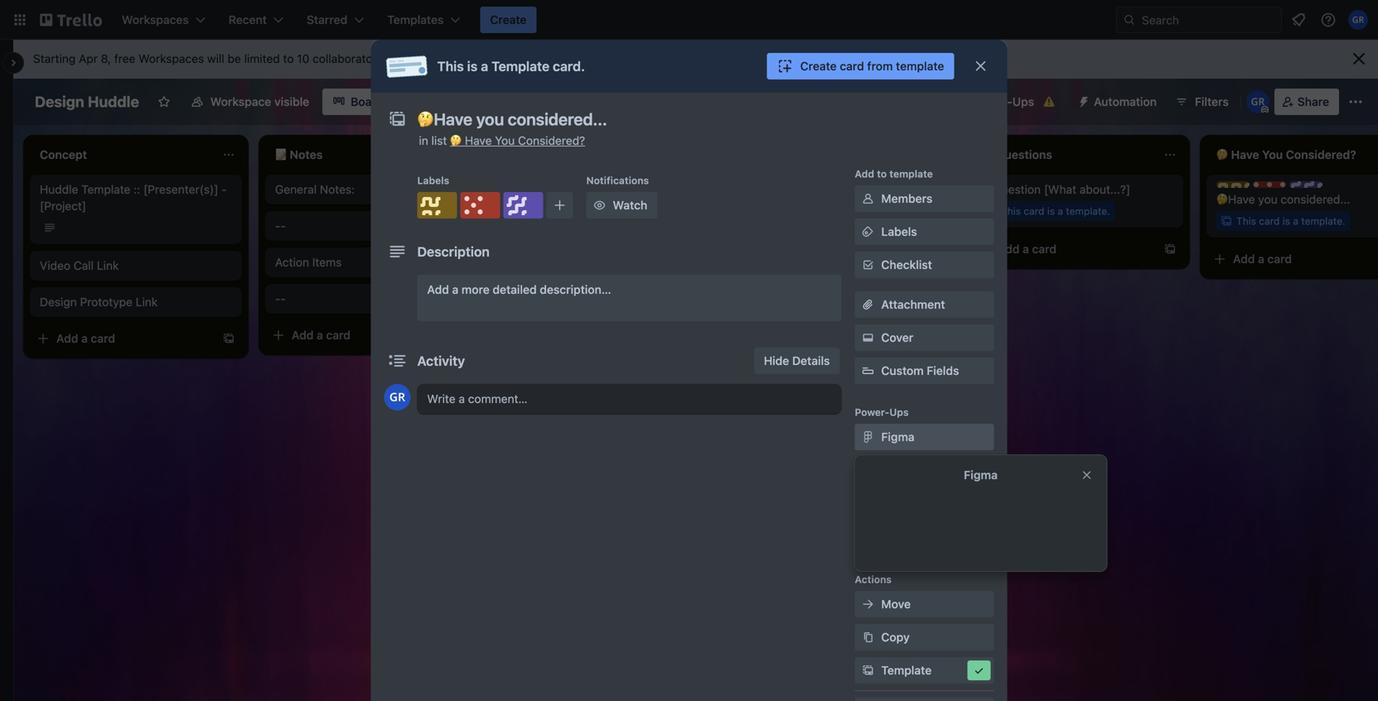 Task type: locate. For each thing, give the bounding box(es) containing it.
share button
[[1274, 89, 1339, 115]]

a
[[481, 58, 488, 74], [822, 206, 828, 217], [1058, 206, 1063, 217], [1293, 215, 1299, 227], [1023, 242, 1029, 256], [1258, 252, 1265, 266], [452, 283, 459, 297], [317, 329, 323, 342], [81, 332, 88, 346]]

a down items
[[317, 329, 323, 342]]

-- link down the action items link
[[275, 291, 467, 307]]

add power-ups link
[[855, 457, 994, 484]]

huddle
[[88, 93, 139, 111], [40, 183, 78, 196]]

sm image
[[860, 224, 876, 240], [860, 429, 876, 446], [860, 597, 876, 613]]

0 horizontal spatial to
[[283, 52, 294, 65]]

starting apr 8, free workspaces will be limited to 10 collaborators. learn more about collaborator limits
[[33, 52, 582, 65]]

workspace visible button
[[181, 89, 319, 115]]

template right from
[[896, 59, 944, 73]]

template button
[[855, 658, 994, 685]]

1 horizontal spatial create from template… image
[[928, 243, 941, 256]]

color: yellow, title: none image left color: red, title: none image
[[417, 192, 457, 219]]

liked...]
[[609, 183, 649, 196]]

None text field
[[409, 104, 956, 134]]

custom
[[881, 364, 924, 378]]

is down 🙋question [what about...?]
[[1047, 206, 1055, 217]]

sm image inside members link
[[860, 191, 876, 207]]

create
[[490, 13, 527, 27], [800, 59, 837, 73]]

really
[[577, 183, 606, 196]]

2 sm image from the top
[[860, 429, 876, 446]]

2 horizontal spatial template
[[881, 664, 932, 678]]

add inside 'link'
[[427, 283, 449, 297]]

sm image inside the copy link
[[860, 630, 876, 646]]

3 sm image from the top
[[860, 597, 876, 613]]

1 vertical spatial more
[[462, 283, 490, 297]]

huddle up [project] at left top
[[40, 183, 78, 196]]

power- inside "button"
[[974, 95, 1013, 109]]

hide
[[764, 354, 789, 368]]

create inside button
[[490, 13, 527, 27]]

limits
[[554, 52, 582, 65]]

0 vertical spatial ups
[[1013, 95, 1034, 109]]

🙋question
[[981, 183, 1041, 196]]

color: purple, title: none image
[[503, 192, 543, 219]]

👎negative [i'm not sure about...]
[[746, 183, 924, 196]]

1 horizontal spatial huddle
[[88, 93, 139, 111]]

about...?]
[[1080, 183, 1131, 196]]

2 horizontal spatial this card is a template.
[[1237, 215, 1346, 227]]

template. down the 👎negative [i'm not sure about...] link
[[831, 206, 875, 217]]

be
[[228, 52, 241, 65]]

sm image inside cover link
[[860, 330, 876, 346]]

members
[[881, 192, 933, 206]]

this is a template card.
[[437, 58, 585, 74]]

0 horizontal spatial ups
[[890, 407, 909, 419]]

2 -- from the top
[[275, 292, 286, 306]]

2 horizontal spatial power-
[[974, 95, 1013, 109]]

0 vertical spatial power-
[[974, 95, 1013, 109]]

power-ups inside "button"
[[974, 95, 1034, 109]]

automation left filters button
[[1094, 95, 1157, 109]]

1 horizontal spatial create
[[800, 59, 837, 73]]

custom fields button
[[855, 363, 994, 380]]

0 vertical spatial power-ups
[[974, 95, 1034, 109]]

0 horizontal spatial greg robinson (gregrobinson96) image
[[384, 385, 411, 411]]

1 horizontal spatial power-ups
[[974, 95, 1034, 109]]

sm image for watch
[[591, 197, 608, 214]]

0 horizontal spatial create from template… image
[[222, 332, 235, 346]]

Write a comment text field
[[417, 385, 842, 414]]

-- down action
[[275, 292, 286, 306]]

design inside "board name" text field
[[35, 93, 84, 111]]

link inside design prototype link link
[[136, 295, 158, 309]]

template. down considered...
[[1301, 215, 1346, 227]]

0 vertical spatial color: yellow, title: none image
[[1217, 181, 1250, 188]]

0 horizontal spatial template
[[81, 183, 130, 196]]

-
[[221, 183, 227, 196], [275, 219, 280, 233], [280, 219, 286, 233], [275, 292, 280, 306], [280, 292, 286, 306]]

sm image for figma
[[860, 429, 876, 446]]

sm image up "add power-ups" link
[[860, 429, 876, 446]]

is down 🤔have you considered...
[[1283, 215, 1290, 227]]

to
[[283, 52, 294, 65], [877, 168, 887, 180]]

-- for 2nd -- "link" from the top of the page
[[275, 292, 286, 306]]

copy
[[881, 631, 910, 645]]

add power-ups
[[881, 464, 967, 477]]

prototype
[[80, 295, 133, 309]]

color: yellow, title: none image
[[1217, 181, 1250, 188], [417, 192, 457, 219]]

0 vertical spatial -- link
[[275, 218, 467, 235]]

0 vertical spatial design
[[35, 93, 84, 111]]

1 sm image from the top
[[860, 224, 876, 240]]

in list 🤔 have you considered?
[[419, 134, 585, 148]]

this card is a template. down 🤔have you considered... link
[[1237, 215, 1346, 227]]

more inside 'link'
[[462, 283, 490, 297]]

notes:
[[320, 183, 355, 196]]

1 horizontal spatial color: yellow, title: none image
[[1217, 181, 1250, 188]]

0 vertical spatial greg robinson (gregrobinson96) image
[[1348, 10, 1368, 30]]

template.
[[831, 206, 875, 217], [1066, 206, 1110, 217], [1301, 215, 1346, 227]]

design down video on the left of the page
[[40, 295, 77, 309]]

sm image for members
[[860, 191, 876, 207]]

1 vertical spatial design
[[40, 295, 77, 309]]

link for design prototype link
[[136, 295, 158, 309]]

sm image inside automation button
[[1071, 89, 1094, 112]]

0 vertical spatial link
[[97, 259, 119, 273]]

2 horizontal spatial ups
[[1013, 95, 1034, 109]]

1 vertical spatial create
[[800, 59, 837, 73]]

1 vertical spatial huddle
[[40, 183, 78, 196]]

create card from template button
[[767, 53, 954, 80]]

add a card for add a card button underneath the action items link
[[292, 329, 351, 342]]

0 horizontal spatial power-
[[855, 407, 890, 419]]

template
[[896, 59, 944, 73], [890, 168, 933, 180]]

2 vertical spatial sm image
[[860, 597, 876, 613]]

0 vertical spatial sm image
[[860, 224, 876, 240]]

about...]
[[879, 183, 924, 196]]

0 vertical spatial create from template… image
[[928, 243, 941, 256]]

a down create button
[[481, 58, 488, 74]]

👎negative [i'm not sure about...] link
[[746, 181, 938, 198]]

greg robinson (gregrobinson96) image
[[1246, 90, 1269, 114]]

1 vertical spatial --
[[275, 292, 286, 306]]

1 horizontal spatial labels
[[881, 225, 917, 239]]

sm image inside labels link
[[860, 224, 876, 240]]

1 vertical spatial figma
[[964, 469, 998, 482]]

create up collaborator
[[490, 13, 527, 27]]

1 vertical spatial template
[[81, 183, 130, 196]]

-- link
[[275, 218, 467, 235], [275, 291, 467, 307]]

2 horizontal spatial template.
[[1301, 215, 1346, 227]]

link right call
[[97, 259, 119, 273]]

1 horizontal spatial template
[[492, 58, 550, 74]]

0 vertical spatial to
[[283, 52, 294, 65]]

2 vertical spatial ups
[[945, 464, 967, 477]]

add a card button
[[971, 236, 1154, 263], [1207, 246, 1378, 273], [265, 322, 448, 349], [30, 326, 212, 352]]

add a card down items
[[292, 329, 351, 342]]

action
[[275, 256, 309, 269]]

hide details link
[[754, 348, 840, 375]]

0 horizontal spatial figma
[[881, 431, 915, 444]]

link for video call link
[[97, 259, 119, 273]]

link
[[97, 259, 119, 273], [136, 295, 158, 309]]

1 horizontal spatial link
[[136, 295, 158, 309]]

[i
[[567, 183, 574, 196]]

is
[[467, 58, 478, 74], [812, 206, 820, 217], [1047, 206, 1055, 217], [1283, 215, 1290, 227]]

add a card button down 🤔have you considered... link
[[1207, 246, 1378, 273]]

1 horizontal spatial power-
[[906, 464, 945, 477]]

1 horizontal spatial ups
[[945, 464, 967, 477]]

1 vertical spatial power-
[[855, 407, 890, 419]]

more left detailed
[[462, 283, 490, 297]]

0 horizontal spatial power-ups
[[855, 407, 909, 419]]

0 horizontal spatial this card is a template.
[[766, 206, 875, 217]]

1 vertical spatial sm image
[[860, 429, 876, 446]]

1 horizontal spatial more
[[462, 283, 490, 297]]

1 horizontal spatial template.
[[1066, 206, 1110, 217]]

1 vertical spatial link
[[136, 295, 158, 309]]

10
[[297, 52, 309, 65]]

1 vertical spatial automation
[[855, 506, 911, 518]]

1 horizontal spatial this card is a template.
[[1001, 206, 1110, 217]]

add a card for add a card button underneath design prototype link link
[[56, 332, 115, 346]]

design down starting
[[35, 93, 84, 111]]

a down [i'm
[[822, 206, 828, 217]]

sm image
[[1071, 89, 1094, 112], [860, 191, 876, 207], [591, 197, 608, 214], [860, 330, 876, 346], [860, 630, 876, 646], [860, 663, 876, 680], [971, 663, 987, 680]]

1 vertical spatial ups
[[890, 407, 909, 419]]

0 horizontal spatial link
[[97, 259, 119, 273]]

add to template
[[855, 168, 933, 180]]

sm image for automation
[[1071, 89, 1094, 112]]

1 -- link from the top
[[275, 218, 467, 235]]

sm image inside watch button
[[591, 197, 608, 214]]

0 horizontal spatial automation
[[855, 506, 911, 518]]

labels down list
[[417, 175, 449, 186]]

more right learn
[[422, 52, 450, 65]]

labels
[[417, 175, 449, 186], [881, 225, 917, 239]]

1 horizontal spatial figma
[[964, 469, 998, 482]]

-- for 1st -- "link" from the top of the page
[[275, 219, 286, 233]]

link down video call link link
[[136, 295, 158, 309]]

automation down add power-ups
[[855, 506, 911, 518]]

activity
[[417, 353, 465, 369]]

0 vertical spatial template
[[896, 59, 944, 73]]

labels up checklist
[[881, 225, 917, 239]]

0 vertical spatial --
[[275, 219, 286, 233]]

items
[[312, 256, 342, 269]]

card inside "button"
[[840, 59, 864, 73]]

a down description
[[452, 283, 459, 297]]

show menu image
[[1348, 94, 1364, 110]]

this card is a template. down 🙋question [what about...?]
[[1001, 206, 1110, 217]]

this down 🙋question
[[1001, 206, 1021, 217]]

huddle down 8,
[[88, 93, 139, 111]]

1 horizontal spatial automation
[[1094, 95, 1157, 109]]

1 vertical spatial to
[[877, 168, 887, 180]]

general notes: link
[[275, 181, 467, 198]]

template left ::
[[81, 183, 130, 196]]

1 vertical spatial power-ups
[[855, 407, 909, 419]]

add a card
[[998, 242, 1057, 256], [1233, 252, 1292, 266], [292, 329, 351, 342], [56, 332, 115, 346]]

ups
[[1013, 95, 1034, 109], [890, 407, 909, 419], [945, 464, 967, 477]]

template down the copy
[[881, 664, 932, 678]]

-- up action
[[275, 219, 286, 233]]

1 vertical spatial create from template… image
[[222, 332, 235, 346]]

will
[[207, 52, 224, 65]]

create inside "button"
[[800, 59, 837, 73]]

to left 10
[[283, 52, 294, 65]]

[project]
[[40, 199, 86, 213]]

0 vertical spatial huddle
[[88, 93, 139, 111]]

huddle template :: [presenter(s)] - [project] link
[[40, 181, 232, 215]]

sm image down sure at top right
[[860, 224, 876, 240]]

power-
[[974, 95, 1013, 109], [855, 407, 890, 419], [906, 464, 945, 477]]

create for create
[[490, 13, 527, 27]]

add a card button down [what
[[971, 236, 1154, 263]]

2 vertical spatial template
[[881, 664, 932, 678]]

actions
[[855, 574, 892, 586]]

1 vertical spatial color: yellow, title: none image
[[417, 192, 457, 219]]

this down 🤔have
[[1237, 215, 1256, 227]]

a down 🙋question
[[1023, 242, 1029, 256]]

to up about...]
[[877, 168, 887, 180]]

create from template… image
[[928, 243, 941, 256], [222, 332, 235, 346]]

template down create button
[[492, 58, 550, 74]]

greg robinson (gregrobinson96) image
[[1348, 10, 1368, 30], [384, 385, 411, 411]]

detailed
[[493, 283, 537, 297]]

card.
[[553, 58, 585, 74]]

this card is a template. down [i'm
[[766, 206, 875, 217]]

1 horizontal spatial to
[[877, 168, 887, 180]]

power-ups
[[974, 95, 1034, 109], [855, 407, 909, 419]]

a down [what
[[1058, 206, 1063, 217]]

add a card down you
[[1233, 252, 1292, 266]]

card
[[840, 59, 864, 73], [788, 206, 809, 217], [1024, 206, 1045, 217], [1259, 215, 1280, 227], [1032, 242, 1057, 256], [1268, 252, 1292, 266], [326, 329, 351, 342], [91, 332, 115, 346]]

huddle inside the huddle template :: [presenter(s)] - [project]
[[40, 183, 78, 196]]

sm image inside move link
[[860, 597, 876, 613]]

is left collaborator
[[467, 58, 478, 74]]

0 horizontal spatial labels
[[417, 175, 449, 186]]

0 horizontal spatial create
[[490, 13, 527, 27]]

0 vertical spatial create
[[490, 13, 527, 27]]

--
[[275, 219, 286, 233], [275, 292, 286, 306]]

template up about...]
[[890, 168, 933, 180]]

0 vertical spatial figma
[[881, 431, 915, 444]]

considered...
[[1281, 193, 1350, 206]]

-- link up the action items link
[[275, 218, 467, 235]]

template. down 🙋question [what about...?] link
[[1066, 206, 1110, 217]]

template inside the huddle template :: [presenter(s)] - [project]
[[81, 183, 130, 196]]

create left from
[[800, 59, 837, 73]]

0 horizontal spatial huddle
[[40, 183, 78, 196]]

add a card down design prototype link
[[56, 332, 115, 346]]

0 vertical spatial template
[[492, 58, 550, 74]]

video call link link
[[40, 258, 232, 274]]

1 vertical spatial -- link
[[275, 291, 467, 307]]

video
[[40, 259, 70, 273]]

sm image down the actions
[[860, 597, 876, 613]]

👎negative
[[746, 183, 805, 196]]

color: purple, title: none image
[[1290, 181, 1323, 188]]

move
[[881, 598, 911, 612]]

add
[[855, 168, 874, 180], [998, 242, 1020, 256], [1233, 252, 1255, 266], [427, 283, 449, 297], [292, 329, 314, 342], [56, 332, 78, 346], [881, 464, 903, 477]]

primary element
[[0, 0, 1378, 40]]

0 horizontal spatial more
[[422, 52, 450, 65]]

move link
[[855, 592, 994, 618]]

1 -- from the top
[[275, 219, 286, 233]]

0 vertical spatial automation
[[1094, 95, 1157, 109]]

design
[[35, 93, 84, 111], [40, 295, 77, 309]]

color: yellow, title: none image up 🤔have
[[1217, 181, 1250, 188]]

link inside video call link link
[[97, 259, 119, 273]]

fields
[[927, 364, 959, 378]]

0 vertical spatial labels
[[417, 175, 449, 186]]

filters button
[[1170, 89, 1234, 115]]

add a card down 🙋question
[[998, 242, 1057, 256]]



Task type: vqa. For each thing, say whether or not it's contained in the screenshot.
Link
yes



Task type: describe. For each thing, give the bounding box(es) containing it.
8,
[[101, 52, 111, 65]]

about
[[453, 52, 484, 65]]

checklist button
[[855, 252, 994, 278]]

2 -- link from the top
[[275, 291, 467, 307]]

ups inside "button"
[[1013, 95, 1034, 109]]

automation button
[[1071, 89, 1167, 115]]

is down [i'm
[[812, 206, 820, 217]]

0 horizontal spatial template.
[[831, 206, 875, 217]]

design for design prototype link
[[40, 295, 77, 309]]

color: red, title: none image
[[460, 192, 500, 219]]

workspaces
[[139, 52, 204, 65]]

a down you
[[1258, 252, 1265, 266]]

create card from template
[[800, 59, 944, 73]]

add a card for add a card button below [what
[[998, 242, 1057, 256]]

workspace visible
[[210, 95, 309, 109]]

add a card button down design prototype link link
[[30, 326, 212, 352]]

🤔have
[[1217, 193, 1255, 206]]

design huddle
[[35, 93, 139, 111]]

cover link
[[855, 325, 994, 351]]

limited
[[244, 52, 280, 65]]

design for design huddle
[[35, 93, 84, 111]]

call
[[74, 259, 94, 273]]

sm image for copy
[[860, 630, 876, 646]]

🙋question [what about...?] link
[[981, 181, 1174, 198]]

checklist
[[881, 258, 932, 272]]

apr
[[79, 52, 98, 65]]

search image
[[1123, 13, 1136, 27]]

video call link
[[40, 259, 119, 273]]

2 vertical spatial power-
[[906, 464, 945, 477]]

1 horizontal spatial greg robinson (gregrobinson96) image
[[1348, 10, 1368, 30]]

from
[[867, 59, 893, 73]]

👍positive [i really liked...]
[[511, 183, 649, 196]]

1 vertical spatial greg robinson (gregrobinson96) image
[[384, 385, 411, 411]]

add a card for add a card button under 🤔have you considered... link
[[1233, 252, 1292, 266]]

create from template… image
[[1164, 243, 1177, 256]]

add a more detailed description…
[[427, 283, 611, 297]]

color: red, title: none image
[[1253, 181, 1286, 188]]

huddle template :: [presenter(s)] - [project]
[[40, 183, 227, 213]]

- inside the huddle template :: [presenter(s)] - [project]
[[221, 183, 227, 196]]

action items link
[[275, 254, 467, 271]]

this right learn
[[437, 58, 464, 74]]

learn more about collaborator limits link
[[389, 52, 582, 65]]

a inside 'link'
[[452, 283, 459, 297]]

template inside button
[[881, 664, 932, 678]]

Search field
[[1136, 7, 1281, 32]]

free
[[114, 52, 135, 65]]

members link
[[855, 186, 994, 212]]

customize views image
[[401, 94, 418, 110]]

action items
[[275, 256, 342, 269]]

board
[[351, 95, 383, 109]]

description
[[417, 244, 490, 260]]

open information menu image
[[1320, 12, 1337, 28]]

sm image for cover
[[860, 330, 876, 346]]

board link
[[323, 89, 393, 115]]

filters
[[1195, 95, 1229, 109]]

🤔
[[450, 134, 462, 148]]

1 vertical spatial labels
[[881, 225, 917, 239]]

watch
[[613, 198, 648, 212]]

create for create card from template
[[800, 59, 837, 73]]

a down 🤔have you considered... link
[[1293, 215, 1299, 227]]

add a more detailed description… link
[[417, 275, 842, 322]]

0 notifications image
[[1289, 10, 1309, 30]]

automation inside automation button
[[1094, 95, 1157, 109]]

::
[[134, 183, 140, 196]]

cover
[[881, 331, 913, 345]]

power-ups button
[[941, 89, 1067, 115]]

👍positive [i really liked...] link
[[511, 181, 703, 198]]

this down the 👎negative
[[766, 206, 786, 217]]

not
[[832, 183, 849, 196]]

collaborators.
[[313, 52, 386, 65]]

[what
[[1044, 183, 1077, 196]]

learn
[[389, 52, 419, 65]]

0 vertical spatial more
[[422, 52, 450, 65]]

considered?
[[518, 134, 585, 148]]

a down design prototype link
[[81, 332, 88, 346]]

attachment
[[881, 298, 945, 312]]

[presenter(s)]
[[143, 183, 218, 196]]

labels link
[[855, 219, 994, 245]]

notifications
[[586, 175, 649, 186]]

copy link
[[855, 625, 994, 651]]

you
[[495, 134, 515, 148]]

in
[[419, 134, 428, 148]]

1 vertical spatial template
[[890, 168, 933, 180]]

general
[[275, 183, 317, 196]]

workspace
[[210, 95, 271, 109]]

sure
[[852, 183, 876, 196]]

👍positive
[[511, 183, 564, 196]]

star or unstar board image
[[157, 95, 171, 109]]

add a card button down the action items link
[[265, 322, 448, 349]]

sm image for template
[[860, 663, 876, 680]]

share
[[1298, 95, 1329, 109]]

sm image for move
[[860, 597, 876, 613]]

🤔have you considered... link
[[1217, 191, 1378, 208]]

🤔have you considered...
[[1217, 193, 1350, 206]]

create button
[[480, 7, 537, 33]]

description…
[[540, 283, 611, 297]]

0 horizontal spatial color: yellow, title: none image
[[417, 192, 457, 219]]

template inside "button"
[[896, 59, 944, 73]]

list
[[431, 134, 447, 148]]

sm image for labels
[[860, 224, 876, 240]]

Board name text field
[[27, 89, 147, 115]]

collaborator
[[487, 52, 551, 65]]

design prototype link link
[[40, 294, 232, 311]]

🤔 have you considered? link
[[450, 134, 585, 148]]

huddle inside "board name" text field
[[88, 93, 139, 111]]

starting
[[33, 52, 76, 65]]

🙋question [what about...?]
[[981, 183, 1131, 196]]

have
[[465, 134, 492, 148]]

visible
[[274, 95, 309, 109]]



